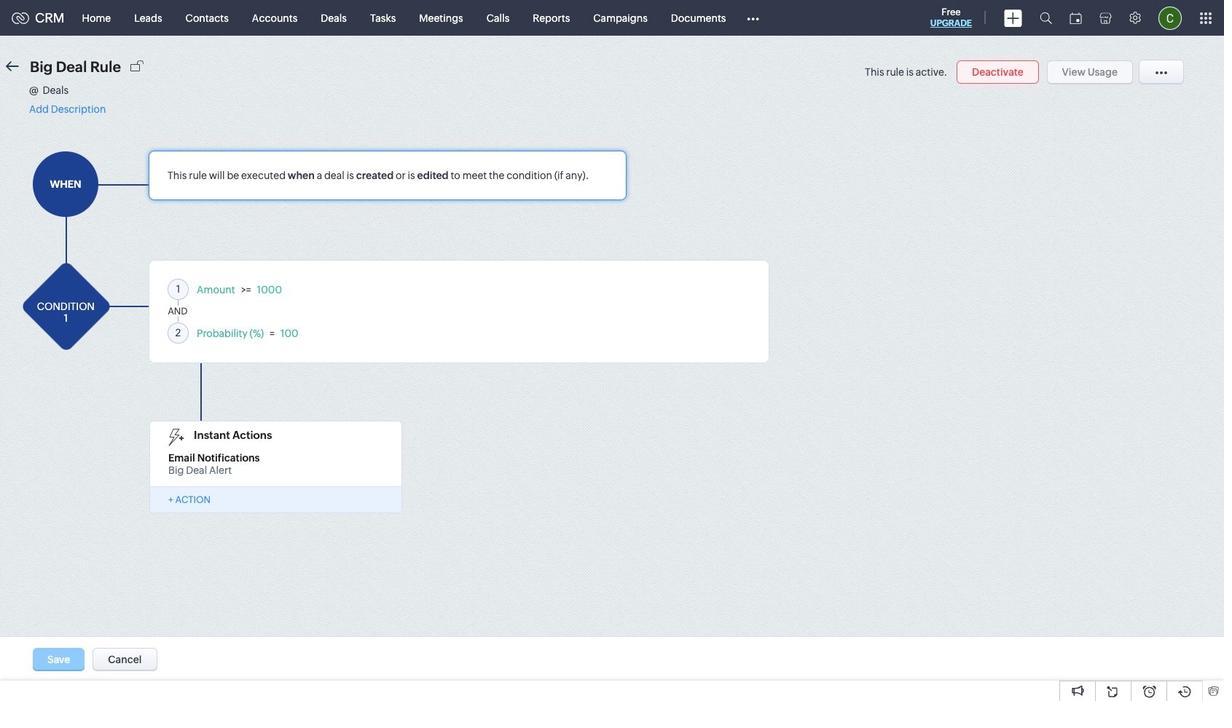 Task type: describe. For each thing, give the bounding box(es) containing it.
Other Modules field
[[738, 6, 769, 30]]



Task type: locate. For each thing, give the bounding box(es) containing it.
search element
[[1031, 0, 1061, 36]]

calendar image
[[1070, 12, 1082, 24]]

search image
[[1040, 12, 1052, 24]]

profile image
[[1159, 6, 1182, 30]]

None button
[[957, 60, 1039, 84]]

logo image
[[12, 12, 29, 24]]

profile element
[[1150, 0, 1191, 35]]

create menu element
[[995, 0, 1031, 35]]

create menu image
[[1004, 9, 1022, 27]]



